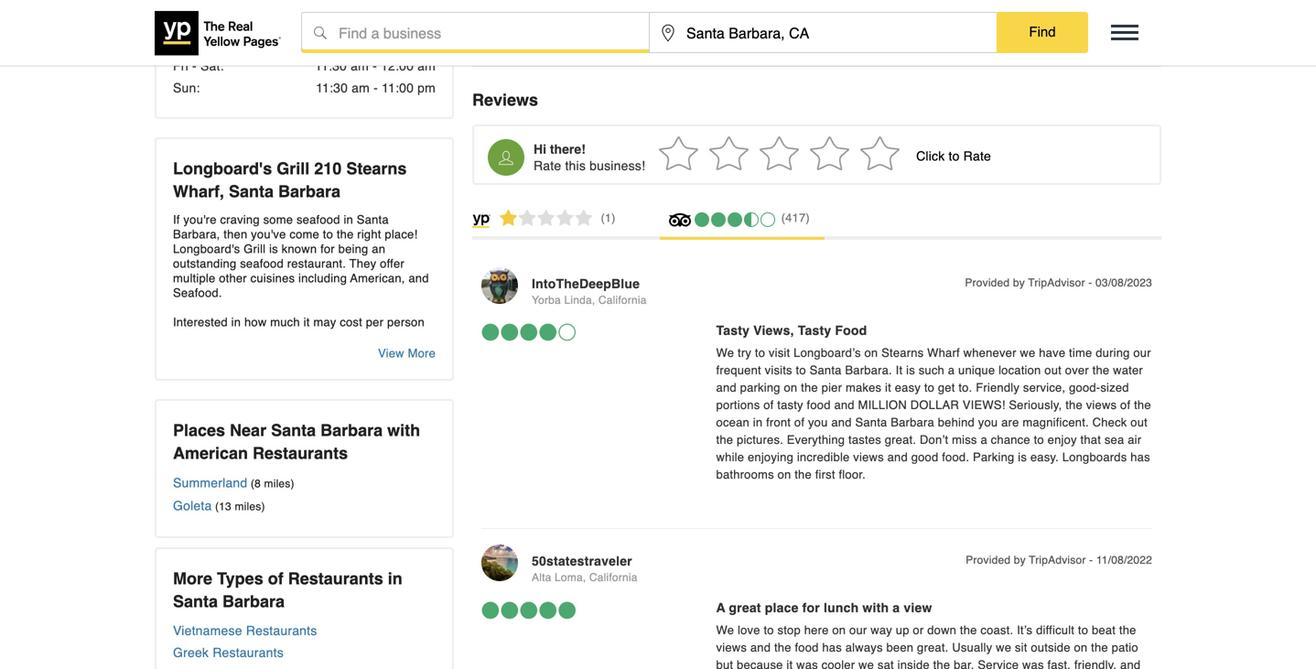 Task type: vqa. For each thing, say whether or not it's contained in the screenshot.
the bottom TripAdvisor
yes



Task type: describe. For each thing, give the bounding box(es) containing it.
vietnamese
[[173, 623, 242, 638]]

views,
[[753, 323, 794, 338]]

$24.00
[[173, 359, 210, 373]]

1 was from the left
[[796, 658, 818, 669]]

visits
[[765, 363, 792, 377]]

and down pier
[[834, 398, 855, 412]]

find
[[1029, 24, 1056, 40]]

santa inside places near santa barbara with american restaurants
[[271, 421, 316, 440]]

for inside if you're craving some seafood in santa barbara, then you've come to the right place! longboard's grill is known for being an outstanding seafood restaurant. they offer multiple other cuisines including american, and seafood.
[[320, 242, 335, 256]]

2 you from the left
[[978, 415, 998, 429]]

we inside tasty views, tasty food we try to visit longboard's on stearns wharf whenever we have time during our frequent visits to santa barbara. it is such a  unique location out over the water and parking on the pier makes it easy to get to.  friendly service, good-sized portions of tasty food and million dollar views! seriously, the views of the ocean in front of you and santa barbara behind you are magnificent.  check out the pictures. everything tastes great. don't miss a chance to enjoy that sea air while enjoying incredible views and good food.   parking is easy. longboards has bathrooms on the first floor.
[[716, 346, 734, 360]]

- left 11/08/2022
[[1089, 554, 1093, 567]]

Find a business text field
[[302, 13, 649, 53]]

barbara inside 'more types of restaurants in santa barbara'
[[222, 592, 285, 611]]

1 you from the left
[[808, 415, 828, 429]]

the up usually
[[960, 623, 977, 637]]

cooler
[[822, 658, 855, 669]]

some
[[263, 213, 293, 227]]

mon
[[173, 37, 198, 51]]

tasty
[[777, 398, 803, 412]]

barbara inside places near santa barbara with american restaurants
[[320, 421, 383, 440]]

the down good-
[[1066, 398, 1083, 412]]

hours
[[228, 16, 268, 32]]

to right "click"
[[949, 149, 960, 163]]

of down parking
[[763, 398, 774, 412]]

craving
[[220, 213, 260, 227]]

other
[[219, 271, 247, 285]]

11:30 am - 11:00 pm for sun:
[[316, 81, 436, 95]]

places
[[173, 421, 225, 440]]

tastes
[[848, 433, 881, 447]]

1
[[654, 149, 661, 163]]

0 vertical spatial a
[[948, 363, 955, 377]]

stop
[[777, 623, 801, 637]]

person
[[387, 315, 425, 329]]

alta
[[532, 571, 551, 584]]

floor.
[[839, 468, 866, 481]]

summerland link
[[173, 475, 247, 490]]

barbara inside longboard's grill 210 stearns wharf, santa barbara
[[278, 182, 341, 201]]

such
[[919, 363, 944, 377]]

2 was from the left
[[1022, 658, 1044, 669]]

0 horizontal spatial seafood
[[240, 257, 284, 270]]

million
[[858, 398, 907, 412]]

in inside interested in how much it may cost per person to eat at longboard's grill? the price per item at longboard's grill ranges from $4.00 to $24.00 per item.
[[231, 315, 241, 329]]

the up air
[[1134, 398, 1151, 412]]

click
[[916, 149, 945, 163]]

longboard's inside if you're craving some seafood in santa barbara, then you've come to the right place! longboard's grill is known for being an outstanding seafood restaurant. they offer multiple other cuisines including american, and seafood.
[[173, 242, 240, 256]]

patio
[[1112, 641, 1138, 654]]

to right $4.00 at the bottom left of the page
[[386, 345, 396, 358]]

$4.00
[[352, 345, 383, 358]]

on down lunch
[[832, 623, 846, 637]]

then
[[224, 227, 247, 241]]

restaurants up 'greek restaurants' link
[[246, 623, 317, 638]]

(8
[[251, 477, 261, 490]]

incredible
[[797, 450, 850, 464]]

and left good
[[887, 450, 908, 464]]

because
[[737, 658, 783, 669]]

makes
[[846, 381, 882, 394]]

eat
[[187, 330, 204, 344]]

the up friendly,
[[1091, 641, 1108, 654]]

0 vertical spatial at
[[207, 330, 218, 344]]

if you're craving some seafood in santa barbara, then you've come to the right place! longboard's grill is known for being an outstanding seafood restaurant. they offer multiple other cuisines including american, and seafood.
[[173, 213, 429, 300]]

am right 12:00
[[417, 59, 436, 73]]

rate for to
[[963, 149, 991, 163]]

03/08/2023
[[1095, 276, 1152, 289]]

1 vertical spatial per
[[379, 330, 396, 344]]

grill inside if you're craving some seafood in santa barbara, then you've come to the right place! longboard's grill is known for being an outstanding seafood restaurant. they offer multiple other cuisines including american, and seafood.
[[244, 242, 266, 256]]

reviews
[[472, 91, 538, 109]]

to right love
[[764, 623, 774, 637]]

- right mon
[[202, 37, 207, 51]]

parking
[[740, 381, 780, 394]]

(417)
[[781, 211, 810, 225]]

2 horizontal spatial is
[[1018, 450, 1027, 464]]

grill inside longboard's grill 210 stearns wharf, santa barbara
[[277, 159, 310, 178]]

2 tasty from the left
[[798, 323, 831, 338]]

service
[[978, 658, 1019, 669]]

cuisines
[[250, 271, 295, 285]]

more types of restaurants in santa barbara
[[173, 569, 402, 611]]

easy
[[895, 381, 921, 394]]

our inside the a great place for lunch with a view we love to stop here on our way up or down the coast. it's difficult to beat the views and the food has always been great. usually we sit outside on the patio but because it was cooler we sat inside the bar. service was fast, friendly, a
[[849, 623, 867, 637]]

am for sun:
[[352, 81, 370, 95]]

time
[[1069, 346, 1092, 360]]

view
[[378, 346, 404, 360]]

goleta link
[[173, 498, 212, 513]]

regular hours
[[173, 16, 268, 32]]

our inside tasty views, tasty food we try to visit longboard's on stearns wharf whenever we have time during our frequent visits to santa barbara. it is such a  unique location out over the water and parking on the pier makes it easy to get to.  friendly service, good-sized portions of tasty food and million dollar views! seriously, the views of the ocean in front of you and santa barbara behind you are magnificent.  check out the pictures. everything tastes great. don't miss a chance to enjoy that sea air while enjoying incredible views and good food.   parking is easy. longboards has bathrooms on the first floor.
[[1133, 346, 1151, 360]]

and inside the a great place for lunch with a view we love to stop here on our way up or down the coast. it's difficult to beat the views and the food has always been great. usually we sit outside on the patio but because it was cooler we sat inside the bar. service was fast, friendly, a
[[750, 641, 771, 654]]

greek
[[173, 645, 209, 660]]

is inside if you're craving some seafood in santa barbara, then you've come to the right place! longboard's grill is known for being an outstanding seafood restaurant. they offer multiple other cuisines including american, and seafood.
[[269, 242, 278, 256]]

view
[[904, 600, 932, 615]]

the down during
[[1092, 363, 1110, 377]]

santa down the longboard's
[[810, 363, 842, 377]]

5
[[855, 149, 862, 163]]

rate for there!
[[534, 158, 561, 173]]

item.
[[235, 359, 262, 373]]

greek restaurants link
[[173, 645, 436, 660]]

longboard's down 'how'
[[221, 330, 288, 344]]

1 tasty from the left
[[716, 323, 750, 338]]

yorba
[[532, 294, 561, 307]]

1 vertical spatial a
[[981, 433, 987, 447]]

50statestraveler alta loma, california
[[532, 554, 638, 584]]

click to rate
[[916, 149, 991, 163]]

to up easy.
[[1034, 433, 1044, 447]]

1 horizontal spatial seafood
[[296, 213, 340, 227]]

including
[[298, 271, 347, 285]]

intothedeepblue
[[532, 276, 640, 291]]

the down "stop"
[[774, 641, 791, 654]]

(1)
[[601, 211, 616, 224]]

has inside the a great place for lunch with a view we love to stop here on our way up or down the coast. it's difficult to beat the views and the food has always been great. usually we sit outside on the patio but because it was cooler we sat inside the bar. service was fast, friendly, a
[[822, 641, 842, 654]]

2 vertical spatial 11:30
[[316, 81, 348, 95]]

the up the while
[[716, 433, 733, 447]]

(13
[[215, 500, 231, 513]]

food.
[[942, 450, 969, 464]]

of inside 'more types of restaurants in santa barbara'
[[268, 569, 283, 588]]

1 horizontal spatial out
[[1131, 415, 1148, 429]]

right
[[357, 227, 381, 241]]

come
[[290, 227, 319, 241]]

but
[[716, 658, 733, 669]]

it inside interested in how much it may cost per person to eat at longboard's grill? the price per item at longboard's grill ranges from $4.00 to $24.00 per item.
[[303, 315, 310, 329]]

are
[[1001, 415, 1019, 429]]

chance
[[991, 433, 1030, 447]]

and up "tastes"
[[831, 415, 852, 429]]

always
[[845, 641, 883, 654]]

barbara inside tasty views, tasty food we try to visit longboard's on stearns wharf whenever we have time during our frequent visits to santa barbara. it is such a  unique location out over the water and parking on the pier makes it easy to get to.  friendly service, good-sized portions of tasty food and million dollar views! seriously, the views of the ocean in front of you and santa barbara behind you are magnificent.  check out the pictures. everything tastes great. don't miss a chance to enjoy that sea air while enjoying incredible views and good food.   parking is easy. longboards has bathrooms on the first floor.
[[891, 415, 934, 429]]

1 vertical spatial miles)
[[235, 500, 265, 513]]

longboard's down 'eat'
[[187, 345, 254, 358]]

to.
[[959, 381, 972, 394]]

there!
[[550, 142, 586, 156]]

california for 50statestraveler
[[589, 571, 638, 584]]

- left 03/08/2023 on the top of the page
[[1088, 276, 1092, 289]]

2
[[704, 149, 711, 163]]

this
[[565, 158, 586, 173]]

and inside if you're craving some seafood in santa barbara, then you've come to the right place! longboard's grill is known for being an outstanding seafood restaurant. they offer multiple other cuisines including american, and seafood.
[[409, 271, 429, 285]]

1 vertical spatial we
[[996, 641, 1011, 654]]

the left bar.
[[933, 658, 950, 669]]

interested in how much it may cost per person to eat at longboard's grill? the price per item at longboard's grill ranges from $4.00 to $24.00 per item.
[[173, 315, 425, 373]]

business!
[[590, 158, 645, 173]]

tripadvisor for a great place for lunch with a view
[[1029, 554, 1086, 567]]

summerland
[[173, 475, 247, 490]]

magnificent.
[[1023, 415, 1089, 429]]

on up tasty
[[784, 381, 797, 394]]

(1) link
[[472, 203, 637, 240]]

way
[[871, 623, 892, 637]]

with inside places near santa barbara with american restaurants
[[387, 421, 420, 440]]

it inside the a great place for lunch with a view we love to stop here on our way up or down the coast. it's difficult to beat the views and the food has always been great. usually we sit outside on the patio but because it was cooler we sat inside the bar. service was fast, friendly, a
[[787, 658, 793, 669]]

lunch
[[824, 600, 859, 615]]

love
[[738, 623, 760, 637]]

stearns inside tasty views, tasty food we try to visit longboard's on stearns wharf whenever we have time during our frequent visits to santa barbara. it is such a  unique location out over the water and parking on the pier makes it easy to get to.  friendly service, good-sized portions of tasty food and million dollar views! seriously, the views of the ocean in front of you and santa barbara behind you are magnificent.  check out the pictures. everything tastes great. don't miss a chance to enjoy that sea air while enjoying incredible views and good food.   parking is easy. longboards has bathrooms on the first floor.
[[881, 346, 924, 360]]

0 vertical spatial views
[[1086, 398, 1117, 412]]

summerland (8 miles) goleta (13 miles)
[[173, 475, 294, 513]]

views inside the a great place for lunch with a view we love to stop here on our way up or down the coast. it's difficult to beat the views and the food has always been great. usually we sit outside on the patio but because it was cooler we sat inside the bar. service was fast, friendly, a
[[716, 641, 747, 654]]

stearns inside longboard's grill 210 stearns wharf, santa barbara
[[346, 159, 407, 178]]

restaurants inside places near santa barbara with american restaurants
[[253, 444, 348, 463]]

am for fri - sat:
[[351, 59, 369, 73]]

longboards
[[1062, 450, 1127, 464]]

1 vertical spatial views
[[853, 450, 884, 464]]

in inside 'more types of restaurants in santa barbara'
[[388, 569, 402, 588]]

everything
[[787, 433, 845, 447]]

0 horizontal spatial at
[[173, 345, 183, 358]]

santa inside longboard's grill 210 stearns wharf, santa barbara
[[229, 182, 274, 201]]

restaurant.
[[287, 257, 346, 270]]

food inside the a great place for lunch with a view we love to stop here on our way up or down the coast. it's difficult to beat the views and the food has always been great. usually we sit outside on the patio but because it was cooler we sat inside the bar. service was fast, friendly, a
[[795, 641, 819, 654]]

it inside tasty views, tasty food we try to visit longboard's on stearns wharf whenever we have time during our frequent visits to santa barbara. it is such a  unique location out over the water and parking on the pier makes it easy to get to.  friendly service, good-sized portions of tasty food and million dollar views! seriously, the views of the ocean in front of you and santa barbara behind you are magnificent.  check out the pictures. everything tastes great. don't miss a chance to enjoy that sea air while enjoying incredible views and good food.   parking is easy. longboards has bathrooms on the first floor.
[[885, 381, 891, 394]]

of down "sized"
[[1120, 398, 1131, 412]]



Task type: locate. For each thing, give the bounding box(es) containing it.
of down tasty
[[794, 415, 805, 429]]

dollar
[[910, 398, 959, 412]]

by up whenever
[[1013, 276, 1025, 289]]

pictures.
[[737, 433, 783, 447]]

2 vertical spatial grill
[[257, 345, 279, 358]]

great. inside the a great place for lunch with a view we love to stop here on our way up or down the coast. it's difficult to beat the views and the food has always been great. usually we sit outside on the patio but because it was cooler we sat inside the bar. service was fast, friendly, a
[[917, 641, 949, 654]]

1 horizontal spatial we
[[996, 641, 1011, 654]]

- right the fri
[[192, 59, 197, 73]]

on up friendly,
[[1074, 641, 1088, 654]]

food down here
[[795, 641, 819, 654]]

11:30 for sat:
[[315, 59, 347, 73]]

miles) right (8
[[264, 477, 294, 490]]

the real yellow pages logo image
[[155, 11, 283, 55]]

on down enjoying
[[778, 468, 791, 481]]

1 vertical spatial provided
[[966, 554, 1011, 567]]

1 vertical spatial seafood
[[240, 257, 284, 270]]

the inside if you're craving some seafood in santa barbara, then you've come to the right place! longboard's grill is known for being an outstanding seafood restaurant. they offer multiple other cuisines including american, and seafood.
[[337, 227, 354, 241]]

0 horizontal spatial rate
[[534, 158, 561, 173]]

california inside 50statestraveler alta loma, california
[[589, 571, 638, 584]]

0 vertical spatial great.
[[885, 433, 916, 447]]

1 vertical spatial 11:30
[[315, 59, 347, 73]]

1 vertical spatial great.
[[917, 641, 949, 654]]

we
[[716, 346, 734, 360], [716, 623, 734, 637]]

2 we from the top
[[716, 623, 734, 637]]

great
[[729, 600, 761, 615]]

0 vertical spatial by
[[1013, 276, 1025, 289]]

santa up "tastes"
[[855, 415, 887, 429]]

tasty up try
[[716, 323, 750, 338]]

1 horizontal spatial more
[[408, 346, 436, 360]]

frequent
[[716, 363, 761, 377]]

over
[[1065, 363, 1089, 377]]

they
[[349, 257, 376, 270]]

0 vertical spatial pm
[[417, 37, 436, 51]]

0 vertical spatial miles)
[[264, 477, 294, 490]]

seafood up come
[[296, 213, 340, 227]]

restaurants up (8
[[253, 444, 348, 463]]

it up "million"
[[885, 381, 891, 394]]

am up 11:30 am - 12:00 am
[[352, 37, 370, 51]]

0 vertical spatial with
[[387, 421, 420, 440]]

location
[[999, 363, 1041, 377]]

whenever
[[963, 346, 1016, 360]]

0 horizontal spatial was
[[796, 658, 818, 669]]

at right 'eat'
[[207, 330, 218, 344]]

santa up the vietnamese
[[173, 592, 218, 611]]

1 pm from the top
[[417, 37, 436, 51]]

1 11:00 from the top
[[382, 37, 414, 51]]

tripadvisor for tasty views, tasty food
[[1028, 276, 1085, 289]]

1 horizontal spatial rate
[[963, 149, 991, 163]]

for
[[320, 242, 335, 256], [802, 600, 820, 615]]

bar.
[[954, 658, 974, 669]]

0 vertical spatial more
[[408, 346, 436, 360]]

santa right near
[[271, 421, 316, 440]]

2 horizontal spatial views
[[1086, 398, 1117, 412]]

intothedeepblue yorba linda, california
[[532, 276, 647, 307]]

the up patio
[[1119, 623, 1136, 637]]

2 11:00 from the top
[[382, 81, 414, 95]]

our up water
[[1133, 346, 1151, 360]]

is
[[269, 242, 278, 256], [906, 363, 915, 377], [1018, 450, 1027, 464]]

2 horizontal spatial it
[[885, 381, 891, 394]]

views up but
[[716, 641, 747, 654]]

1 horizontal spatial great.
[[917, 641, 949, 654]]

- left 12:00
[[373, 59, 377, 73]]

1 vertical spatial pm
[[417, 81, 436, 95]]

0 horizontal spatial our
[[849, 623, 867, 637]]

views down "tastes"
[[853, 450, 884, 464]]

usually
[[952, 641, 992, 654]]

1 vertical spatial more
[[173, 569, 212, 588]]

california for intothedeepblue
[[598, 294, 647, 307]]

food
[[835, 323, 867, 338]]

0 vertical spatial seafood
[[296, 213, 340, 227]]

1 vertical spatial we
[[716, 623, 734, 637]]

we inside tasty views, tasty food we try to visit longboard's on stearns wharf whenever we have time during our frequent visits to santa barbara. it is such a  unique location out over the water and parking on the pier makes it easy to get to.  friendly service, good-sized portions of tasty food and million dollar views! seriously, the views of the ocean in front of you and santa barbara behind you are magnificent.  check out the pictures. everything tastes great. don't miss a chance to enjoy that sea air while enjoying incredible views and good food.   parking is easy. longboards has bathrooms on the first floor.
[[1020, 346, 1035, 360]]

1 11:30 am - 11:00 pm from the top
[[316, 37, 436, 51]]

0 vertical spatial 11:00
[[382, 37, 414, 51]]

0 vertical spatial 11:30 am - 11:00 pm
[[316, 37, 436, 51]]

for inside the a great place for lunch with a view we love to stop here on our way up or down the coast. it's difficult to beat the views and the food has always been great. usually we sit outside on the patio but because it was cooler we sat inside the bar. service was fast, friendly, a
[[802, 600, 820, 615]]

has down air
[[1130, 450, 1150, 464]]

0 horizontal spatial is
[[269, 242, 278, 256]]

we up the location
[[1020, 346, 1035, 360]]

it up grill? at left
[[303, 315, 310, 329]]

210
[[314, 159, 342, 178]]

11:00 up 12:00
[[382, 37, 414, 51]]

0 vertical spatial it
[[303, 315, 310, 329]]

1 vertical spatial it
[[885, 381, 891, 394]]

rate inside the hi there! rate this business!
[[534, 158, 561, 173]]

2 horizontal spatial a
[[981, 433, 987, 447]]

have
[[1039, 346, 1066, 360]]

longboard's up outstanding
[[173, 242, 240, 256]]

0 vertical spatial our
[[1133, 346, 1151, 360]]

up
[[896, 623, 909, 637]]

a
[[716, 600, 725, 615]]

2 vertical spatial views
[[716, 641, 747, 654]]

a up get
[[948, 363, 955, 377]]

11:00 for sun:
[[382, 81, 414, 95]]

pier
[[822, 381, 842, 394]]

food inside tasty views, tasty food we try to visit longboard's on stearns wharf whenever we have time during our frequent visits to santa barbara. it is such a  unique location out over the water and parking on the pier makes it easy to get to.  friendly service, good-sized portions of tasty food and million dollar views! seriously, the views of the ocean in front of you and santa barbara behind you are magnificent.  check out the pictures. everything tastes great. don't miss a chance to enjoy that sea air while enjoying incredible views and good food.   parking is easy. longboards has bathrooms on the first floor.
[[807, 398, 831, 412]]

place
[[765, 600, 799, 615]]

0 vertical spatial we
[[1020, 346, 1035, 360]]

50statestraveler
[[532, 554, 632, 568]]

Where? text field
[[650, 13, 997, 53]]

am left 12:00
[[351, 59, 369, 73]]

santa up right
[[357, 213, 389, 227]]

1 horizontal spatial it
[[787, 658, 793, 669]]

1 we from the top
[[716, 346, 734, 360]]

fri
[[173, 59, 188, 73]]

restaurants inside 'more types of restaurants in santa barbara'
[[288, 569, 383, 588]]

1 horizontal spatial views
[[853, 450, 884, 464]]

has inside tasty views, tasty food we try to visit longboard's on stearns wharf whenever we have time during our frequent visits to santa barbara. it is such a  unique location out over the water and parking on the pier makes it easy to get to.  friendly service, good-sized portions of tasty food and million dollar views! seriously, the views of the ocean in front of you and santa barbara behind you are magnificent.  check out the pictures. everything tastes great. don't miss a chance to enjoy that sea air while enjoying incredible views and good food.   parking is easy. longboards has bathrooms on the first floor.
[[1130, 450, 1150, 464]]

california down intothedeepblue
[[598, 294, 647, 307]]

santa inside 'more types of restaurants in santa barbara'
[[173, 592, 218, 611]]

more left types
[[173, 569, 212, 588]]

0 horizontal spatial has
[[822, 641, 842, 654]]

per up price
[[366, 315, 384, 329]]

longboard's inside longboard's grill 210 stearns wharf, santa barbara
[[173, 159, 272, 178]]

it right because
[[787, 658, 793, 669]]

provided for tasty views, tasty food
[[965, 276, 1010, 289]]

0 vertical spatial food
[[807, 398, 831, 412]]

is right it
[[906, 363, 915, 377]]

0 vertical spatial 11:30
[[316, 37, 348, 51]]

view more
[[378, 346, 436, 360]]

near
[[230, 421, 266, 440]]

1 horizontal spatial our
[[1133, 346, 1151, 360]]

longboard's
[[794, 346, 861, 360]]

1 horizontal spatial you
[[978, 415, 998, 429]]

restaurants up vietnamese restaurants link
[[288, 569, 383, 588]]

and up portions
[[716, 381, 737, 394]]

0 horizontal spatial a
[[893, 600, 900, 615]]

more inside 'link'
[[408, 346, 436, 360]]

11:30 am - 11:00 pm down 11:30 am - 12:00 am
[[316, 81, 436, 95]]

sun:
[[173, 81, 200, 95]]

0 horizontal spatial with
[[387, 421, 420, 440]]

here
[[804, 623, 829, 637]]

american,
[[350, 271, 405, 285]]

0 horizontal spatial out
[[1045, 363, 1062, 377]]

1 vertical spatial tripadvisor
[[1029, 554, 1086, 567]]

to right visits
[[796, 363, 806, 377]]

by for tasty views, tasty food
[[1013, 276, 1025, 289]]

2 vertical spatial is
[[1018, 450, 1027, 464]]

a right miss
[[981, 433, 987, 447]]

seriously,
[[1009, 398, 1062, 412]]

seafood up cuisines
[[240, 257, 284, 270]]

1 vertical spatial california
[[589, 571, 638, 584]]

you down views!
[[978, 415, 998, 429]]

1 vertical spatial has
[[822, 641, 842, 654]]

a inside the a great place for lunch with a view we love to stop here on our way up or down the coast. it's difficult to beat the views and the food has always been great. usually we sit outside on the patio but because it was cooler we sat inside the bar. service was fast, friendly, a
[[893, 600, 900, 615]]

to left beat
[[1078, 623, 1088, 637]]

0 horizontal spatial it
[[303, 315, 310, 329]]

that
[[1080, 433, 1101, 447]]

we left try
[[716, 346, 734, 360]]

0 vertical spatial out
[[1045, 363, 1062, 377]]

per
[[366, 315, 384, 329], [379, 330, 396, 344], [214, 359, 232, 373]]

0 vertical spatial has
[[1130, 450, 1150, 464]]

rate down hi
[[534, 158, 561, 173]]

to right come
[[323, 227, 333, 241]]

by for a great place for lunch with a view
[[1014, 554, 1026, 567]]

mon - thu:
[[173, 37, 237, 51]]

pm for mon - thu:
[[417, 37, 436, 51]]

tripadvisor
[[1028, 276, 1085, 289], [1029, 554, 1086, 567]]

0 vertical spatial per
[[366, 315, 384, 329]]

1 horizontal spatial a
[[948, 363, 955, 377]]

2 vertical spatial per
[[214, 359, 232, 373]]

stearns right the 210
[[346, 159, 407, 178]]

provided by tripadvisor - 11/08/2022
[[966, 554, 1152, 567]]

- up 11:30 am - 12:00 am
[[373, 37, 378, 51]]

11:00 down 12:00
[[382, 81, 414, 95]]

1 vertical spatial by
[[1014, 554, 1026, 567]]

barbara,
[[173, 227, 220, 241]]

2 vertical spatial we
[[858, 658, 874, 669]]

the
[[337, 227, 354, 241], [1092, 363, 1110, 377], [801, 381, 818, 394], [1066, 398, 1083, 412], [1134, 398, 1151, 412], [716, 433, 733, 447], [795, 468, 812, 481], [960, 623, 977, 637], [1119, 623, 1136, 637], [774, 641, 791, 654], [1091, 641, 1108, 654], [933, 658, 950, 669]]

was left cooler
[[796, 658, 818, 669]]

- down 11:30 am - 12:00 am
[[373, 81, 378, 95]]

barbara down types
[[222, 592, 285, 611]]

out up air
[[1131, 415, 1148, 429]]

0 horizontal spatial views
[[716, 641, 747, 654]]

1 horizontal spatial tasty
[[798, 323, 831, 338]]

water
[[1113, 363, 1143, 377]]

1 horizontal spatial has
[[1130, 450, 1150, 464]]

stearns up it
[[881, 346, 924, 360]]

tasty views, tasty food we try to visit longboard's on stearns wharf whenever we have time during our frequent visits to santa barbara. it is such a  unique location out over the water and parking on the pier makes it easy to get to.  friendly service, good-sized portions of tasty food and million dollar views! seriously, the views of the ocean in front of you and santa barbara behind you are magnificent.  check out the pictures. everything tastes great. don't miss a chance to enjoy that sea air while enjoying incredible views and good food.   parking is easy. longboards has bathrooms on the first floor.
[[716, 323, 1151, 481]]

11:00 for mon - thu:
[[382, 37, 414, 51]]

tripadvisor left 03/08/2023 on the top of the page
[[1028, 276, 1085, 289]]

1 vertical spatial at
[[173, 345, 183, 358]]

grill up item.
[[257, 345, 279, 358]]

1 vertical spatial grill
[[244, 242, 266, 256]]

2 horizontal spatial we
[[1020, 346, 1035, 360]]

1 vertical spatial out
[[1131, 415, 1148, 429]]

1 vertical spatial food
[[795, 641, 819, 654]]

1 vertical spatial 11:30 am - 11:00 pm
[[316, 81, 436, 95]]

we inside the a great place for lunch with a view we love to stop here on our way up or down the coast. it's difficult to beat the views and the food has always been great. usually we sit outside on the patio but because it was cooler we sat inside the bar. service was fast, friendly, a
[[716, 623, 734, 637]]

0 vertical spatial tripadvisor
[[1028, 276, 1085, 289]]

for up here
[[802, 600, 820, 615]]

longboard's up the wharf,
[[173, 159, 272, 178]]

to left 'eat'
[[173, 330, 183, 344]]

great. inside tasty views, tasty food we try to visit longboard's on stearns wharf whenever we have time during our frequent visits to santa barbara. it is such a  unique location out over the water and parking on the pier makes it easy to get to.  friendly service, good-sized portions of tasty food and million dollar views! seriously, the views of the ocean in front of you and santa barbara behind you are magnificent.  check out the pictures. everything tastes great. don't miss a chance to enjoy that sea air while enjoying incredible views and good food.   parking is easy. longboards has bathrooms on the first floor.
[[885, 433, 916, 447]]

0 horizontal spatial we
[[858, 658, 874, 669]]

in inside if you're craving some seafood in santa barbara, then you've come to the right place! longboard's grill is known for being an outstanding seafood restaurant. they offer multiple other cuisines including american, and seafood.
[[344, 213, 353, 227]]

am down 11:30 am - 12:00 am
[[352, 81, 370, 95]]

per up view
[[379, 330, 396, 344]]

11:30 for thu:
[[316, 37, 348, 51]]

1 vertical spatial is
[[906, 363, 915, 377]]

we
[[1020, 346, 1035, 360], [996, 641, 1011, 654], [858, 658, 874, 669]]

for up restaurant.
[[320, 242, 335, 256]]

to right try
[[755, 346, 765, 360]]

we down always
[[858, 658, 874, 669]]

0 vertical spatial grill
[[277, 159, 310, 178]]

with down view more
[[387, 421, 420, 440]]

is down you've
[[269, 242, 278, 256]]

2 vertical spatial a
[[893, 600, 900, 615]]

pm up 11:30 am - 12:00 am
[[417, 37, 436, 51]]

11:30 am - 11:00 pm
[[316, 37, 436, 51], [316, 81, 436, 95]]

or
[[913, 623, 924, 637]]

on up barbara.
[[864, 346, 878, 360]]

sized
[[1100, 381, 1129, 394]]

0 horizontal spatial great.
[[885, 433, 916, 447]]

2 11:30 am - 11:00 pm from the top
[[316, 81, 436, 95]]

santa
[[229, 182, 274, 201], [357, 213, 389, 227], [810, 363, 842, 377], [855, 415, 887, 429], [271, 421, 316, 440], [173, 592, 218, 611]]

1 vertical spatial stearns
[[881, 346, 924, 360]]

a left view
[[893, 600, 900, 615]]

regular
[[173, 16, 224, 32]]

provided for a great place for lunch with a view
[[966, 554, 1011, 567]]

santa up craving
[[229, 182, 274, 201]]

thu:
[[210, 37, 237, 51]]

food down pier
[[807, 398, 831, 412]]

inside
[[897, 658, 930, 669]]

california inside intothedeepblue yorba linda, california
[[598, 294, 647, 307]]

ocean
[[716, 415, 750, 429]]

0 horizontal spatial for
[[320, 242, 335, 256]]

friendly
[[976, 381, 1020, 394]]

with inside the a great place for lunch with a view we love to stop here on our way up or down the coast. it's difficult to beat the views and the food has always been great. usually we sit outside on the patio but because it was cooler we sat inside the bar. service was fast, friendly, a
[[862, 600, 889, 615]]

0 vertical spatial for
[[320, 242, 335, 256]]

hi there! rate this business!
[[534, 142, 645, 173]]

enjoying
[[748, 450, 793, 464]]

in inside tasty views, tasty food we try to visit longboard's on stearns wharf whenever we have time during our frequent visits to santa barbara. it is such a  unique location out over the water and parking on the pier makes it easy to get to.  friendly service, good-sized portions of tasty food and million dollar views! seriously, the views of the ocean in front of you and santa barbara behind you are magnificent.  check out the pictures. everything tastes great. don't miss a chance to enjoy that sea air while enjoying incredible views and good food.   parking is easy. longboards has bathrooms on the first floor.
[[753, 415, 763, 429]]

restaurants down the vietnamese
[[213, 645, 284, 660]]

offer
[[380, 257, 404, 270]]

interested
[[173, 315, 228, 329]]

11:00
[[382, 37, 414, 51], [382, 81, 414, 95]]

1 vertical spatial with
[[862, 600, 889, 615]]

pm for sun:
[[417, 81, 436, 95]]

places near santa barbara with american restaurants
[[173, 421, 420, 463]]

if
[[173, 213, 180, 227]]

1 horizontal spatial stearns
[[881, 346, 924, 360]]

great. down down
[[917, 641, 949, 654]]

wharf,
[[173, 182, 224, 201]]

enjoy
[[1048, 433, 1077, 447]]

and right american,
[[409, 271, 429, 285]]

wharf
[[927, 346, 960, 360]]

down
[[927, 623, 956, 637]]

vietnamese restaurants greek restaurants
[[173, 623, 317, 660]]

we up service
[[996, 641, 1011, 654]]

1 horizontal spatial is
[[906, 363, 915, 377]]

0 vertical spatial provided
[[965, 276, 1010, 289]]

am for mon - thu:
[[352, 37, 370, 51]]

2 vertical spatial it
[[787, 658, 793, 669]]

11:30 am - 11:00 pm up 11:30 am - 12:00 am
[[316, 37, 436, 51]]

1 vertical spatial 11:00
[[382, 81, 414, 95]]

barbara down from
[[320, 421, 383, 440]]

0 horizontal spatial stearns
[[346, 159, 407, 178]]

to inside if you're craving some seafood in santa barbara, then you've come to the right place! longboard's grill is known for being an outstanding seafood restaurant. they offer multiple other cuisines including american, and seafood.
[[323, 227, 333, 241]]

views
[[1086, 398, 1117, 412], [853, 450, 884, 464], [716, 641, 747, 654]]

much
[[270, 315, 300, 329]]

you've
[[251, 227, 286, 241]]

1 horizontal spatial with
[[862, 600, 889, 615]]

2 pm from the top
[[417, 81, 436, 95]]

grill inside interested in how much it may cost per person to eat at longboard's grill? the price per item at longboard's grill ranges from $4.00 to $24.00 per item.
[[257, 345, 279, 358]]

is down chance
[[1018, 450, 1027, 464]]

you
[[808, 415, 828, 429], [978, 415, 998, 429]]

0 vertical spatial we
[[716, 346, 734, 360]]

grill left the 210
[[277, 159, 310, 178]]

get
[[938, 381, 955, 394]]

1 vertical spatial our
[[849, 623, 867, 637]]

we down a
[[716, 623, 734, 637]]

item
[[400, 330, 423, 344]]

at up $24.00
[[173, 345, 183, 358]]

great. up good
[[885, 433, 916, 447]]

the left first
[[795, 468, 812, 481]]

easy.
[[1030, 450, 1059, 464]]

0 horizontal spatial you
[[808, 415, 828, 429]]

to left get
[[924, 381, 934, 394]]

rate right "click"
[[963, 149, 991, 163]]

tasty up the longboard's
[[798, 323, 831, 338]]

provided up coast.
[[966, 554, 1011, 567]]

santa inside if you're craving some seafood in santa barbara, then you've come to the right place! longboard's grill is known for being an outstanding seafood restaurant. they offer multiple other cuisines including american, and seafood.
[[357, 213, 389, 227]]

hi
[[534, 142, 546, 156]]

views up check
[[1086, 398, 1117, 412]]

11:30 am - 11:00 pm for mon - thu:
[[316, 37, 436, 51]]

beat
[[1092, 623, 1116, 637]]

11:30
[[316, 37, 348, 51], [315, 59, 347, 73], [316, 81, 348, 95]]

sat:
[[200, 59, 224, 73]]

cost
[[340, 315, 362, 329]]

4
[[805, 149, 812, 163]]

1 horizontal spatial for
[[802, 600, 820, 615]]

0 vertical spatial stearns
[[346, 159, 407, 178]]

1 horizontal spatial was
[[1022, 658, 1044, 669]]

0 vertical spatial is
[[269, 242, 278, 256]]

more inside 'more types of restaurants in santa barbara'
[[173, 569, 212, 588]]

the left pier
[[801, 381, 818, 394]]



